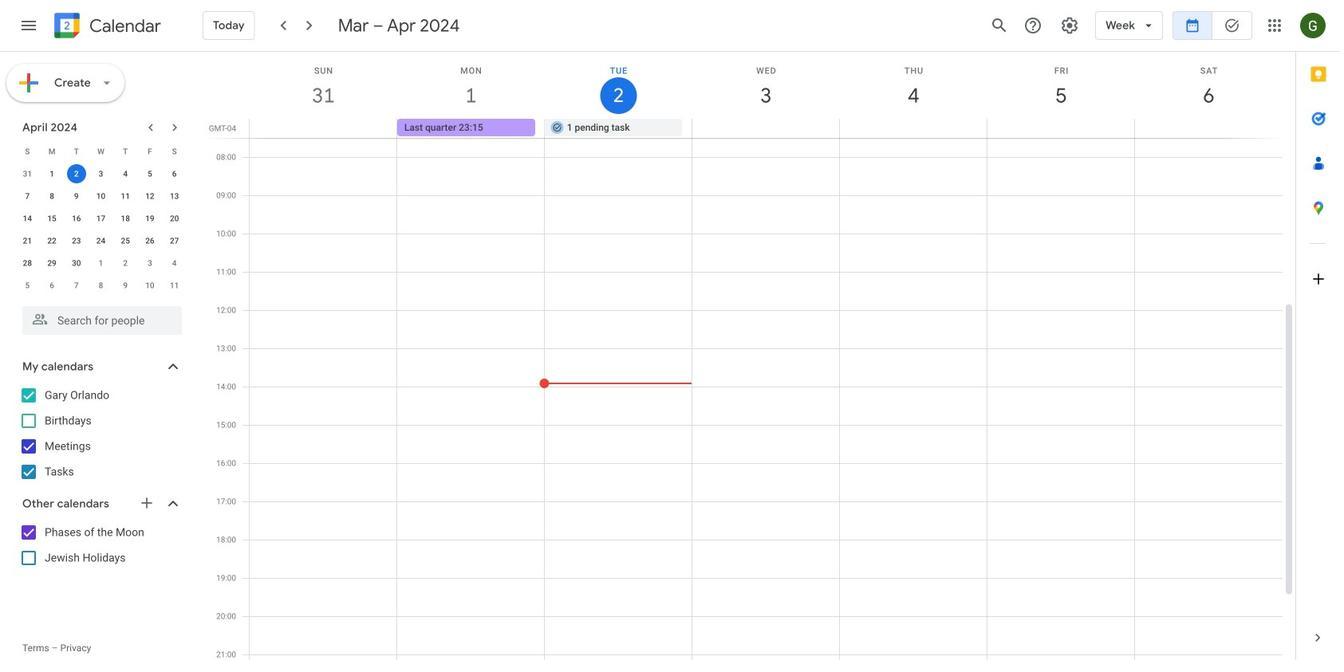 Task type: describe. For each thing, give the bounding box(es) containing it.
april 2024 grid
[[15, 140, 187, 297]]

14 element
[[18, 209, 37, 228]]

may 10 element
[[140, 276, 159, 295]]

22 element
[[42, 231, 61, 250]]

add other calendars image
[[139, 495, 155, 511]]

may 8 element
[[91, 276, 110, 295]]

1 element
[[42, 164, 61, 183]]

17 element
[[91, 209, 110, 228]]

23 element
[[67, 231, 86, 250]]

25 element
[[116, 231, 135, 250]]

9 element
[[67, 187, 86, 206]]

may 5 element
[[18, 276, 37, 295]]

16 element
[[67, 209, 86, 228]]

may 6 element
[[42, 276, 61, 295]]

cell inside april 2024 grid
[[64, 163, 89, 185]]

5 element
[[140, 164, 159, 183]]

may 9 element
[[116, 276, 135, 295]]

18 element
[[116, 209, 135, 228]]

2, today element
[[67, 164, 86, 183]]

other calendars list
[[3, 520, 198, 571]]

4 element
[[116, 164, 135, 183]]

27 element
[[165, 231, 184, 250]]

main drawer image
[[19, 16, 38, 35]]

may 11 element
[[165, 276, 184, 295]]

8 element
[[42, 187, 61, 206]]

may 2 element
[[116, 254, 135, 273]]

30 element
[[67, 254, 86, 273]]

19 element
[[140, 209, 159, 228]]

7 element
[[18, 187, 37, 206]]

heading inside calendar element
[[86, 16, 161, 35]]

my calendars list
[[3, 383, 198, 485]]

march 31 element
[[18, 164, 37, 183]]

26 element
[[140, 231, 159, 250]]



Task type: locate. For each thing, give the bounding box(es) containing it.
6 element
[[165, 164, 184, 183]]

may 1 element
[[91, 254, 110, 273]]

heading
[[86, 16, 161, 35]]

11 element
[[116, 187, 135, 206]]

15 element
[[42, 209, 61, 228]]

may 3 element
[[140, 254, 159, 273]]

Search for people text field
[[32, 306, 172, 335]]

calendar element
[[51, 10, 161, 45]]

row group
[[15, 163, 187, 297]]

None search field
[[0, 300, 198, 335]]

12 element
[[140, 187, 159, 206]]

20 element
[[165, 209, 184, 228]]

21 element
[[18, 231, 37, 250]]

row
[[242, 119, 1295, 138], [15, 140, 187, 163], [15, 163, 187, 185], [15, 185, 187, 207], [15, 207, 187, 230], [15, 230, 187, 252], [15, 252, 187, 274], [15, 274, 187, 297]]

tab list
[[1296, 52, 1340, 616]]

3 element
[[91, 164, 110, 183]]

29 element
[[42, 254, 61, 273]]

settings menu image
[[1060, 16, 1079, 35]]

24 element
[[91, 231, 110, 250]]

28 element
[[18, 254, 37, 273]]

10 element
[[91, 187, 110, 206]]

may 4 element
[[165, 254, 184, 273]]

13 element
[[165, 187, 184, 206]]

may 7 element
[[67, 276, 86, 295]]

cell
[[250, 119, 397, 138], [692, 119, 839, 138], [839, 119, 987, 138], [987, 119, 1134, 138], [1134, 119, 1282, 138], [64, 163, 89, 185]]

grid
[[204, 52, 1295, 660]]



Task type: vqa. For each thing, say whether or not it's contained in the screenshot.
13 Element
yes



